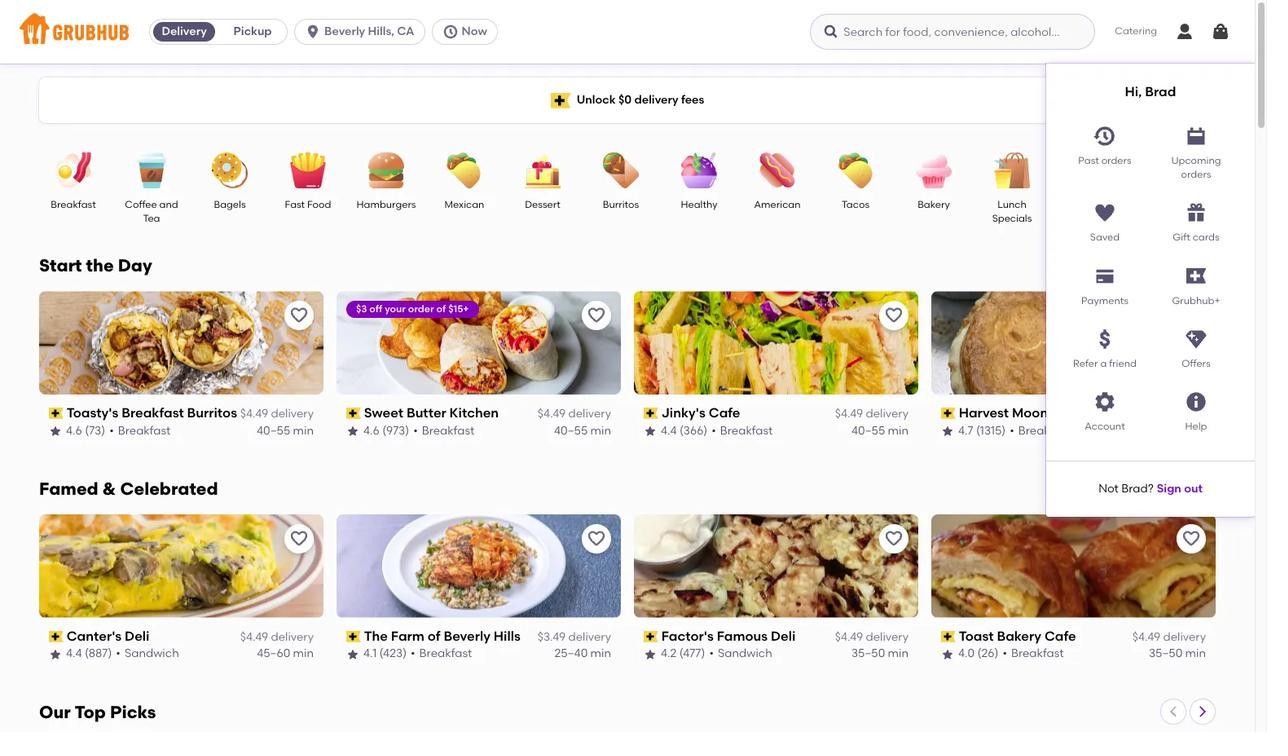 Task type: describe. For each thing, give the bounding box(es) containing it.
min for harvest moon kitchen & marketplace
[[1186, 424, 1207, 437]]

marketplace
[[1117, 405, 1199, 421]]

min for jinky's cafe
[[888, 424, 909, 437]]

sign out button
[[1158, 474, 1203, 504]]

1 vertical spatial burritos
[[187, 405, 237, 421]]

beverly hills, ca
[[325, 24, 415, 38]]

• for cafe
[[712, 424, 716, 437]]

$4.49 delivery for toast bakery cafe
[[1133, 630, 1207, 644]]

min for sweet butter kitchen
[[591, 424, 611, 437]]

svg image for upcoming orders
[[1185, 124, 1208, 147]]

help button
[[1151, 384, 1243, 434]]

a
[[1101, 358, 1107, 369]]

famed
[[39, 478, 98, 499]]

4.4 (887)
[[66, 647, 112, 661]]

delivery for harvest moon kitchen & marketplace
[[1164, 407, 1207, 421]]

4.1
[[364, 647, 377, 661]]

bagels image
[[201, 152, 258, 188]]

svg image for refer a friend
[[1094, 328, 1117, 351]]

butter
[[407, 405, 447, 421]]

caret left icon image for famed & celebrated
[[1167, 482, 1181, 495]]

4.7
[[959, 424, 974, 437]]

• breakfast for breakfast
[[109, 424, 171, 437]]

orders for past orders
[[1102, 155, 1132, 166]]

past orders
[[1079, 155, 1132, 166]]

healthy image
[[671, 152, 728, 188]]

not
[[1099, 482, 1119, 495]]

star icon image for harvest moon kitchen & marketplace
[[942, 425, 955, 438]]

svg image for gift cards
[[1185, 202, 1208, 224]]

save this restaurant image for toast bakery cafe
[[1182, 529, 1202, 549]]

delivery for sweet butter kitchen
[[569, 407, 611, 421]]

svg image for beverly hills, ca
[[305, 24, 321, 40]]

bakery image
[[906, 152, 963, 188]]

subscription pass image for harvest moon kitchen & marketplace
[[942, 408, 956, 419]]

• for butter
[[413, 424, 418, 437]]

star icon image for sweet butter kitchen
[[346, 425, 360, 438]]

dessert image
[[514, 152, 572, 188]]

caret right icon image for celebrated
[[1197, 482, 1210, 495]]

main navigation navigation
[[0, 0, 1256, 517]]

celebrated
[[120, 478, 218, 499]]

0 horizontal spatial bakery
[[918, 199, 951, 210]]

save this restaurant button for jinky's cafe
[[880, 301, 909, 330]]

help
[[1186, 421, 1208, 432]]

4.4 for jinky's cafe
[[661, 424, 677, 437]]

delivery button
[[150, 19, 219, 45]]

famed & celebrated
[[39, 478, 218, 499]]

specials
[[993, 213, 1032, 225]]

dessert
[[525, 199, 561, 210]]

$4.49 for toasty's breakfast burritos
[[240, 407, 268, 421]]

hamburgers image
[[358, 152, 415, 188]]

4.1 (423)
[[364, 647, 407, 661]]

(887)
[[85, 647, 112, 661]]

$3 off your order of $15+
[[356, 303, 469, 315]]

$3
[[356, 303, 367, 315]]

$4.49 for toast bakery cafe
[[1133, 630, 1161, 644]]

breakfast for harvest moon kitchen & marketplace
[[1019, 424, 1072, 437]]

start
[[39, 255, 82, 276]]

smoothies and juices
[[1065, 199, 1117, 225]]

smoothies
[[1066, 199, 1116, 210]]

1 horizontal spatial beverly
[[444, 629, 491, 644]]

(26)
[[978, 647, 999, 661]]

lunch specials
[[993, 199, 1032, 225]]

hills
[[494, 629, 521, 644]]

sweet butter kitchen logo image
[[337, 291, 621, 395]]

offers link
[[1151, 321, 1243, 371]]

save this restaurant button for toasty's breakfast burritos
[[285, 301, 314, 330]]

and for smoothies and juices
[[1065, 213, 1084, 225]]

coffee and tea
[[125, 199, 178, 225]]

4.7 (1315)
[[959, 424, 1006, 437]]

$4.49 for canter's deli
[[240, 630, 268, 644]]

now button
[[432, 19, 505, 45]]

harvest
[[959, 405, 1009, 421]]

delivery for the farm of beverly hills
[[569, 630, 611, 644]]

delivery for toast bakery cafe
[[1164, 630, 1207, 644]]

breakfast right toasty's
[[122, 405, 184, 421]]

past
[[1079, 155, 1100, 166]]

svg image for past orders
[[1094, 124, 1117, 147]]

save this restaurant button for harvest moon kitchen & marketplace
[[1177, 301, 1207, 330]]

45–60
[[257, 647, 290, 661]]

beverly inside button
[[325, 24, 365, 38]]

not brad ? sign out
[[1099, 482, 1203, 495]]

grubhub+ button
[[1151, 258, 1243, 308]]

fast food image
[[280, 152, 337, 188]]

coffee
[[125, 199, 157, 210]]

gift cards
[[1173, 232, 1220, 243]]

tea
[[143, 213, 160, 225]]

breakfast for jinky's cafe
[[721, 424, 773, 437]]

40–55 min for jinky's cafe
[[852, 424, 909, 437]]

factor's famous deli logo image
[[634, 514, 919, 618]]

35–50 min for factor's famous deli
[[852, 647, 909, 661]]

subscription pass image for toast bakery cafe
[[942, 631, 956, 643]]

american
[[755, 199, 801, 210]]

past orders link
[[1060, 118, 1151, 182]]

4.0
[[959, 647, 975, 661]]

subscription pass image for famed & celebrated
[[49, 631, 63, 643]]

$4.49 delivery for jinky's cafe
[[835, 407, 909, 421]]

subscription pass image for start the day
[[49, 408, 63, 419]]

save this restaurant button for canter's deli
[[285, 524, 314, 553]]

bagels
[[214, 199, 246, 210]]

min for toasty's breakfast burritos
[[293, 424, 314, 437]]

our top picks
[[39, 702, 156, 722]]

35–50 min for toast bakery cafe
[[1150, 647, 1207, 661]]

star icon image for jinky's cafe
[[644, 425, 657, 438]]

toasty's breakfast burritos logo image
[[39, 291, 324, 395]]

tacos
[[842, 199, 870, 210]]

grubhub+
[[1173, 295, 1221, 306]]

day
[[118, 255, 152, 276]]

hi, brad
[[1126, 84, 1177, 99]]

pizza image
[[1141, 152, 1198, 188]]

• breakfast for bakery
[[1003, 647, 1064, 661]]

canter's deli logo image
[[39, 514, 324, 618]]

• breakfast for farm
[[411, 647, 472, 661]]

$15+
[[449, 303, 469, 315]]

saved link
[[1060, 195, 1151, 245]]

svg image for now
[[442, 24, 459, 40]]

$4.49 delivery for toasty's breakfast burritos
[[240, 407, 314, 421]]

farm
[[391, 629, 425, 644]]

sweet
[[364, 405, 404, 421]]

$4.49 delivery for canter's deli
[[240, 630, 314, 644]]

picks
[[110, 702, 156, 722]]

$3.49
[[538, 630, 566, 644]]

save this restaurant image for toasty's breakfast burritos
[[289, 306, 309, 325]]

refer a friend
[[1074, 358, 1137, 369]]

top
[[74, 702, 106, 722]]

$5.49 delivery
[[1133, 407, 1207, 421]]

gift
[[1173, 232, 1191, 243]]

harvest moon kitchen & marketplace
[[959, 405, 1199, 421]]

unlock
[[577, 93, 616, 107]]

moon
[[1013, 405, 1049, 421]]

svg image for account
[[1094, 391, 1117, 414]]

subscription pass image for sweet butter kitchen
[[346, 408, 361, 419]]

save this restaurant image for canter's deli
[[289, 529, 309, 549]]

delivery for canter's deli
[[271, 630, 314, 644]]

save this restaurant button for the farm of beverly hills
[[582, 524, 611, 553]]

our
[[39, 702, 71, 722]]

factor's
[[662, 629, 714, 644]]

start the day
[[39, 255, 152, 276]]

the farm of beverly hills logo image
[[337, 514, 621, 618]]

40–55 for toasty's breakfast burritos
[[257, 424, 290, 437]]

toast bakery cafe
[[959, 629, 1077, 644]]

grubhub plus flag logo image for unlock $0 delivery fees
[[551, 93, 570, 108]]

(477)
[[680, 647, 706, 661]]

• for bakery
[[1003, 647, 1008, 661]]

saved
[[1091, 232, 1120, 243]]

canter's
[[67, 629, 122, 644]]

upcoming orders link
[[1151, 118, 1243, 182]]

cards
[[1193, 232, 1220, 243]]

1 vertical spatial cafe
[[1045, 629, 1077, 644]]

1 vertical spatial of
[[428, 629, 441, 644]]

• sandwich for deli
[[116, 647, 179, 661]]

caret right icon image for picks
[[1197, 705, 1210, 718]]



Task type: locate. For each thing, give the bounding box(es) containing it.
min for toast bakery cafe
[[1186, 647, 1207, 661]]

subscription pass image left toast
[[942, 631, 956, 643]]

&
[[1104, 405, 1114, 421], [103, 478, 116, 499]]

save this restaurant image
[[885, 306, 904, 325], [1182, 306, 1202, 325], [289, 529, 309, 549], [1182, 529, 1202, 549]]

star icon image for factor's famous deli
[[644, 648, 657, 661]]

of right farm
[[428, 629, 441, 644]]

4.6
[[66, 424, 82, 437], [364, 424, 380, 437]]

svg image inside saved link
[[1094, 202, 1117, 224]]

breakfast for toasty's breakfast burritos
[[118, 424, 171, 437]]

• breakfast down toasty's breakfast burritos
[[109, 424, 171, 437]]

• right (366)
[[712, 424, 716, 437]]

the
[[364, 629, 388, 644]]

1 • sandwich from the left
[[116, 647, 179, 661]]

lunch
[[998, 199, 1027, 210]]

and down smoothies
[[1065, 213, 1084, 225]]

0 horizontal spatial • sandwich
[[116, 647, 179, 661]]

4.4 for canter's deli
[[66, 647, 82, 661]]

1 sandwich from the left
[[125, 647, 179, 661]]

2 kitchen from the left
[[1052, 405, 1101, 421]]

fast food
[[285, 199, 331, 210]]

star icon image left 4.6 (73)
[[49, 425, 62, 438]]

• right the (26)
[[1003, 647, 1008, 661]]

svg image inside payments link
[[1094, 265, 1117, 288]]

breakfast for toast bakery cafe
[[1012, 647, 1064, 661]]

• down farm
[[411, 647, 415, 661]]

$4.49
[[240, 407, 268, 421], [538, 407, 566, 421], [835, 407, 863, 421], [240, 630, 268, 644], [835, 630, 863, 644], [1133, 630, 1161, 644]]

0 horizontal spatial beverly
[[325, 24, 365, 38]]

1 horizontal spatial cafe
[[1045, 629, 1077, 644]]

grubhub plus flag logo image inside grubhub+ button
[[1187, 268, 1207, 284]]

• right (887)
[[116, 647, 121, 661]]

3 caret right icon image from the top
[[1197, 705, 1210, 718]]

kitchen
[[450, 405, 499, 421], [1052, 405, 1101, 421]]

deli
[[125, 629, 150, 644], [771, 629, 796, 644]]

svg image inside help button
[[1185, 391, 1208, 414]]

orders down upcoming at the right top
[[1182, 169, 1212, 180]]

3 40–55 min from the left
[[852, 424, 909, 437]]

factor's famous deli
[[662, 629, 796, 644]]

45–60 min
[[257, 647, 314, 661]]

sweet butter kitchen
[[364, 405, 499, 421]]

save this restaurant image for factor's famous deli
[[885, 529, 904, 549]]

caret right icon image
[[1197, 258, 1210, 271], [1197, 482, 1210, 495], [1197, 705, 1210, 718]]

caret left icon image for our top picks
[[1167, 705, 1181, 718]]

sign
[[1158, 482, 1182, 495]]

toast bakery cafe logo image
[[932, 514, 1216, 618]]

payments link
[[1060, 258, 1151, 308]]

0 horizontal spatial and
[[159, 199, 178, 210]]

tacos image
[[828, 152, 885, 188]]

hi,
[[1126, 84, 1143, 99]]

0 vertical spatial brad
[[1146, 84, 1177, 99]]

off
[[370, 303, 383, 315]]

0 vertical spatial of
[[437, 303, 446, 315]]

svg image inside past orders link
[[1094, 124, 1117, 147]]

1 40–55 from the left
[[257, 424, 290, 437]]

2 4.6 from the left
[[364, 424, 380, 437]]

svg image for payments
[[1094, 265, 1117, 288]]

jinky's cafe logo image
[[634, 291, 919, 395]]

0 vertical spatial grubhub plus flag logo image
[[551, 93, 570, 108]]

1 caret left icon image from the top
[[1167, 482, 1181, 495]]

35–50 for factor's famous deli
[[852, 647, 886, 661]]

deli right famous in the bottom right of the page
[[771, 629, 796, 644]]

40–55 for jinky's cafe
[[852, 424, 886, 437]]

4.2 (477)
[[661, 647, 706, 661]]

jinky's cafe
[[662, 405, 741, 421]]

offers
[[1182, 358, 1211, 369]]

4.2
[[661, 647, 677, 661]]

$4.49 delivery for factor's famous deli
[[835, 630, 909, 644]]

1 horizontal spatial 4.4
[[661, 424, 677, 437]]

0 vertical spatial &
[[1104, 405, 1114, 421]]

0 horizontal spatial cafe
[[709, 405, 741, 421]]

save this restaurant button for toast bakery cafe
[[1177, 524, 1207, 553]]

star icon image for toasty's breakfast burritos
[[49, 425, 62, 438]]

subscription pass image left harvest
[[942, 408, 956, 419]]

breakfast down toasty's breakfast burritos
[[118, 424, 171, 437]]

1 vertical spatial and
[[1065, 213, 1084, 225]]

delivery
[[162, 24, 207, 38]]

burritos down toasty's breakfast burritos logo
[[187, 405, 237, 421]]

svg image for offers
[[1185, 328, 1208, 351]]

save this restaurant image for the farm of beverly hills
[[587, 529, 607, 549]]

1 35–50 min from the left
[[852, 647, 909, 661]]

your
[[385, 303, 406, 315]]

1 horizontal spatial deli
[[771, 629, 796, 644]]

star icon image left 4.7
[[942, 425, 955, 438]]

4 40–55 min from the left
[[1150, 424, 1207, 437]]

star icon image left the 4.4 (366)
[[644, 425, 657, 438]]

save this restaurant image for harvest moon kitchen & marketplace
[[1182, 306, 1202, 325]]

1 horizontal spatial 35–50
[[1150, 647, 1183, 661]]

svg image inside the upcoming orders link
[[1185, 124, 1208, 147]]

hamburgers
[[357, 199, 416, 210]]

beverly left hills,
[[325, 24, 365, 38]]

upcoming orders
[[1172, 155, 1222, 180]]

0 horizontal spatial grubhub plus flag logo image
[[551, 93, 570, 108]]

star icon image left 4.4 (887)
[[49, 648, 62, 661]]

4 40–55 from the left
[[1150, 424, 1183, 437]]

breakfast down "moon" at the right bottom of page
[[1019, 424, 1072, 437]]

brad right not
[[1122, 482, 1149, 495]]

star icon image left 4.2
[[644, 648, 657, 661]]

• breakfast down "moon" at the right bottom of page
[[1010, 424, 1072, 437]]

kitchen for butter
[[450, 405, 499, 421]]

subscription pass image for jinky's cafe
[[644, 408, 658, 419]]

bakery down bakery image at the right of the page
[[918, 199, 951, 210]]

0 vertical spatial burritos
[[603, 199, 639, 210]]

$5.49
[[1133, 407, 1161, 421]]

sandwich
[[125, 647, 179, 661], [718, 647, 773, 661]]

refer a friend button
[[1060, 321, 1151, 371]]

• breakfast down the farm of beverly hills
[[411, 647, 472, 661]]

• breakfast down jinky's cafe
[[712, 424, 773, 437]]

food
[[307, 199, 331, 210]]

1 caret right icon image from the top
[[1197, 258, 1210, 271]]

bakery up the (26)
[[997, 629, 1042, 644]]

4.6 for sweet butter kitchen
[[364, 424, 380, 437]]

brad right hi,
[[1146, 84, 1177, 99]]

account link
[[1060, 384, 1151, 434]]

1 horizontal spatial 4.6
[[364, 424, 380, 437]]

caret left icon image
[[1167, 482, 1181, 495], [1167, 705, 1181, 718]]

?
[[1149, 482, 1154, 495]]

harvest moon kitchen & marketplace logo image
[[932, 291, 1216, 395]]

delivery
[[635, 93, 679, 107], [271, 407, 314, 421], [569, 407, 611, 421], [866, 407, 909, 421], [1164, 407, 1207, 421], [271, 630, 314, 644], [569, 630, 611, 644], [866, 630, 909, 644], [1164, 630, 1207, 644]]

0 vertical spatial beverly
[[325, 24, 365, 38]]

0 horizontal spatial orders
[[1102, 155, 1132, 166]]

fees
[[682, 93, 705, 107]]

1 kitchen from the left
[[450, 405, 499, 421]]

(973)
[[382, 424, 409, 437]]

star icon image for canter's deli
[[49, 648, 62, 661]]

1 horizontal spatial sandwich
[[718, 647, 773, 661]]

subscription pass image left the on the bottom left
[[346, 631, 361, 643]]

• right (73)
[[109, 424, 114, 437]]

• for breakfast
[[109, 424, 114, 437]]

0 vertical spatial caret right icon image
[[1197, 258, 1210, 271]]

svg image for help
[[1185, 391, 1208, 414]]

star icon image left 4.0
[[942, 648, 955, 661]]

sandwich for famous
[[718, 647, 773, 661]]

1 vertical spatial 4.4
[[66, 647, 82, 661]]

burritos down burritos image on the top
[[603, 199, 639, 210]]

toasty's
[[67, 405, 119, 421]]

2 caret right icon image from the top
[[1197, 482, 1210, 495]]

2 sandwich from the left
[[718, 647, 773, 661]]

• breakfast for cafe
[[712, 424, 773, 437]]

and inside the smoothies and juices
[[1065, 213, 1084, 225]]

ca
[[397, 24, 415, 38]]

beverly
[[325, 24, 365, 38], [444, 629, 491, 644]]

• breakfast down sweet butter kitchen
[[413, 424, 475, 437]]

• for deli
[[116, 647, 121, 661]]

deli right canter's
[[125, 629, 150, 644]]

40–55 min for toasty's breakfast burritos
[[257, 424, 314, 437]]

mexican
[[445, 199, 485, 210]]

orders right past at the top right of page
[[1102, 155, 1132, 166]]

lunch specials image
[[984, 152, 1041, 188]]

2 • sandwich from the left
[[710, 647, 773, 661]]

25–40
[[555, 647, 588, 661]]

orders
[[1102, 155, 1132, 166], [1182, 169, 1212, 180]]

coffee and tea image
[[123, 152, 180, 188]]

(1315)
[[977, 424, 1006, 437]]

1 4.6 from the left
[[66, 424, 82, 437]]

1 vertical spatial brad
[[1122, 482, 1149, 495]]

(366)
[[680, 424, 708, 437]]

famous
[[717, 629, 768, 644]]

2 vertical spatial caret right icon image
[[1197, 705, 1210, 718]]

grubhub plus flag logo image up grubhub+
[[1187, 268, 1207, 284]]

orders for upcoming orders
[[1182, 169, 1212, 180]]

subscription pass image left factor's at the bottom
[[644, 631, 658, 643]]

1 vertical spatial orders
[[1182, 169, 1212, 180]]

0 horizontal spatial 4.6
[[66, 424, 82, 437]]

orders inside "upcoming orders"
[[1182, 169, 1212, 180]]

kitchen for moon
[[1052, 405, 1101, 421]]

and for coffee and tea
[[159, 199, 178, 210]]

1 vertical spatial grubhub plus flag logo image
[[1187, 268, 1207, 284]]

• right (973) at bottom left
[[413, 424, 418, 437]]

catering button
[[1104, 13, 1169, 50]]

$4.49 delivery for sweet butter kitchen
[[538, 407, 611, 421]]

the farm of beverly hills
[[364, 629, 521, 644]]

• for moon
[[1010, 424, 1015, 437]]

burritos image
[[593, 152, 650, 188]]

• sandwich down famous in the bottom right of the page
[[710, 647, 773, 661]]

breakfast down toast bakery cafe
[[1012, 647, 1064, 661]]

payments
[[1082, 295, 1129, 306]]

40–55 min for harvest moon kitchen & marketplace
[[1150, 424, 1207, 437]]

2 deli from the left
[[771, 629, 796, 644]]

star icon image
[[49, 425, 62, 438], [346, 425, 360, 438], [644, 425, 657, 438], [942, 425, 955, 438], [49, 648, 62, 661], [346, 648, 360, 661], [644, 648, 657, 661], [942, 648, 955, 661]]

breakfast down the farm of beverly hills
[[420, 647, 472, 661]]

and inside coffee and tea
[[159, 199, 178, 210]]

4.6 for toasty's breakfast burritos
[[66, 424, 82, 437]]

grubhub plus flag logo image
[[551, 93, 570, 108], [1187, 268, 1207, 284]]

$4.49 for factor's famous deli
[[835, 630, 863, 644]]

1 horizontal spatial and
[[1065, 213, 1084, 225]]

brad
[[1146, 84, 1177, 99], [1122, 482, 1149, 495]]

4.4 left (887)
[[66, 647, 82, 661]]

3 40–55 from the left
[[852, 424, 886, 437]]

0 vertical spatial cafe
[[709, 405, 741, 421]]

subscription pass image for the farm of beverly hills
[[346, 631, 361, 643]]

4.4 (366)
[[661, 424, 708, 437]]

4.6 (973)
[[364, 424, 409, 437]]

cafe
[[709, 405, 741, 421], [1045, 629, 1077, 644]]

breakfast for sweet butter kitchen
[[422, 424, 475, 437]]

of
[[437, 303, 446, 315], [428, 629, 441, 644]]

& up account
[[1104, 405, 1114, 421]]

2 35–50 from the left
[[1150, 647, 1183, 661]]

breakfast down breakfast image
[[51, 199, 96, 210]]

subscription pass image
[[49, 408, 63, 419], [49, 631, 63, 643], [644, 631, 658, 643]]

1 vertical spatial caret right icon image
[[1197, 482, 1210, 495]]

2 40–55 min from the left
[[554, 424, 611, 437]]

• sandwich
[[116, 647, 179, 661], [710, 647, 773, 661]]

2 40–55 from the left
[[554, 424, 588, 437]]

fast
[[285, 199, 305, 210]]

sandwich down famous in the bottom right of the page
[[718, 647, 773, 661]]

svg image inside now button
[[442, 24, 459, 40]]

account
[[1085, 421, 1126, 432]]

svg image inside gift cards link
[[1185, 202, 1208, 224]]

40–55
[[257, 424, 290, 437], [554, 424, 588, 437], [852, 424, 886, 437], [1150, 424, 1183, 437]]

juices
[[1086, 213, 1117, 225]]

1 horizontal spatial bakery
[[997, 629, 1042, 644]]

0 vertical spatial bakery
[[918, 199, 951, 210]]

breakfast down sweet butter kitchen
[[422, 424, 475, 437]]

smoothies and juices image
[[1062, 152, 1119, 188]]

• breakfast for butter
[[413, 424, 475, 437]]

delivery for jinky's cafe
[[866, 407, 909, 421]]

1 horizontal spatial &
[[1104, 405, 1114, 421]]

1 horizontal spatial • sandwich
[[710, 647, 773, 661]]

sandwich for deli
[[125, 647, 179, 661]]

• right (477)
[[710, 647, 714, 661]]

1 vertical spatial &
[[103, 478, 116, 499]]

svg image
[[1176, 22, 1195, 42], [1212, 22, 1231, 42], [1094, 202, 1117, 224], [1185, 202, 1208, 224], [1094, 328, 1117, 351]]

0 vertical spatial 4.4
[[661, 424, 677, 437]]

of left $15+
[[437, 303, 446, 315]]

1 vertical spatial caret left icon image
[[1167, 705, 1181, 718]]

0 horizontal spatial 35–50
[[852, 647, 886, 661]]

0 vertical spatial caret left icon image
[[1167, 482, 1181, 495]]

save this restaurant image for jinky's cafe
[[885, 306, 904, 325]]

2 35–50 min from the left
[[1150, 647, 1207, 661]]

brad for hi,
[[1146, 84, 1177, 99]]

save this restaurant image
[[289, 306, 309, 325], [587, 306, 607, 325], [587, 529, 607, 549], [885, 529, 904, 549]]

40–55 for harvest moon kitchen & marketplace
[[1150, 424, 1183, 437]]

• for famous
[[710, 647, 714, 661]]

subscription pass image left toasty's
[[49, 408, 63, 419]]

breakfast for the farm of beverly hills
[[420, 647, 472, 661]]

• breakfast
[[109, 424, 171, 437], [413, 424, 475, 437], [712, 424, 773, 437], [1010, 424, 1072, 437], [411, 647, 472, 661], [1003, 647, 1064, 661]]

cafe down toast bakery cafe logo
[[1045, 629, 1077, 644]]

0 horizontal spatial kitchen
[[450, 405, 499, 421]]

• for farm
[[411, 647, 415, 661]]

1 vertical spatial beverly
[[444, 629, 491, 644]]

subscription pass image left canter's
[[49, 631, 63, 643]]

star icon image left 4.1
[[346, 648, 360, 661]]

svg image inside refer a friend button
[[1094, 328, 1117, 351]]

0 horizontal spatial &
[[103, 478, 116, 499]]

beverly left hills
[[444, 629, 491, 644]]

1 35–50 from the left
[[852, 647, 886, 661]]

delivery for factor's famous deli
[[866, 630, 909, 644]]

healthy
[[681, 199, 718, 210]]

cafe right jinky's at the bottom right of the page
[[709, 405, 741, 421]]

1 horizontal spatial kitchen
[[1052, 405, 1101, 421]]

min for canter's deli
[[293, 647, 314, 661]]

delivery for toasty's breakfast burritos
[[271, 407, 314, 421]]

1 horizontal spatial burritos
[[603, 199, 639, 210]]

0 vertical spatial and
[[159, 199, 178, 210]]

2 caret left icon image from the top
[[1167, 705, 1181, 718]]

burritos
[[603, 199, 639, 210], [187, 405, 237, 421]]

Search for food, convenience, alcohol... search field
[[811, 14, 1096, 50]]

subscription pass image left jinky's at the bottom right of the page
[[644, 408, 658, 419]]

and up the "tea"
[[159, 199, 178, 210]]

subscription pass image left sweet on the left of page
[[346, 408, 361, 419]]

sandwich down canter's deli
[[125, 647, 179, 661]]

1 40–55 min from the left
[[257, 424, 314, 437]]

grubhub plus flag logo image for grubhub+
[[1187, 268, 1207, 284]]

• sandwich down canter's deli
[[116, 647, 179, 661]]

& right famed
[[103, 478, 116, 499]]

• right '(1315)'
[[1010, 424, 1015, 437]]

0 horizontal spatial 35–50 min
[[852, 647, 909, 661]]

1 horizontal spatial orders
[[1182, 169, 1212, 180]]

friend
[[1110, 358, 1137, 369]]

now
[[462, 24, 487, 38]]

0 horizontal spatial burritos
[[187, 405, 237, 421]]

american image
[[749, 152, 806, 188]]

35–50 for toast bakery cafe
[[1150, 647, 1183, 661]]

order
[[408, 303, 434, 315]]

brad for not
[[1122, 482, 1149, 495]]

svg image for saved
[[1094, 202, 1117, 224]]

breakfast down jinky's cafe
[[721, 424, 773, 437]]

svg image inside beverly hills, ca button
[[305, 24, 321, 40]]

kitchen up account
[[1052, 405, 1101, 421]]

star icon image left 4.6 (973)
[[346, 425, 360, 438]]

• breakfast for moon
[[1010, 424, 1072, 437]]

save this restaurant button
[[285, 301, 314, 330], [582, 301, 611, 330], [880, 301, 909, 330], [1177, 301, 1207, 330], [285, 524, 314, 553], [582, 524, 611, 553], [880, 524, 909, 553], [1177, 524, 1207, 553]]

min for the farm of beverly hills
[[591, 647, 611, 661]]

1 horizontal spatial grubhub plus flag logo image
[[1187, 268, 1207, 284]]

unlock $0 delivery fees
[[577, 93, 705, 107]]

4.6 down sweet on the left of page
[[364, 424, 380, 437]]

breakfast
[[51, 199, 96, 210], [122, 405, 184, 421], [118, 424, 171, 437], [422, 424, 475, 437], [721, 424, 773, 437], [1019, 424, 1072, 437], [420, 647, 472, 661], [1012, 647, 1064, 661]]

$4.49 for jinky's cafe
[[835, 407, 863, 421]]

svg image
[[305, 24, 321, 40], [442, 24, 459, 40], [824, 24, 840, 40], [1094, 124, 1117, 147], [1185, 124, 1208, 147], [1094, 265, 1117, 288], [1185, 328, 1208, 351], [1094, 391, 1117, 414], [1185, 391, 1208, 414]]

kitchen right butter
[[450, 405, 499, 421]]

star icon image for the farm of beverly hills
[[346, 648, 360, 661]]

beverly hills, ca button
[[294, 19, 432, 45]]

svg image inside "offers" link
[[1185, 328, 1208, 351]]

grubhub plus flag logo image left unlock
[[551, 93, 570, 108]]

$4.49 for sweet butter kitchen
[[538, 407, 566, 421]]

• breakfast down toast bakery cafe
[[1003, 647, 1064, 661]]

4.4 down jinky's at the bottom right of the page
[[661, 424, 677, 437]]

0 horizontal spatial deli
[[125, 629, 150, 644]]

40–55 min for sweet butter kitchen
[[554, 424, 611, 437]]

breakfast image
[[45, 152, 102, 188]]

1 deli from the left
[[125, 629, 150, 644]]

mexican image
[[436, 152, 493, 188]]

0 vertical spatial orders
[[1102, 155, 1132, 166]]

1 vertical spatial bakery
[[997, 629, 1042, 644]]

$0
[[619, 93, 632, 107]]

1 horizontal spatial 35–50 min
[[1150, 647, 1207, 661]]

4.6 left (73)
[[66, 424, 82, 437]]

4.4
[[661, 424, 677, 437], [66, 647, 82, 661]]

upcoming
[[1172, 155, 1222, 166]]

toasty's breakfast burritos
[[67, 405, 237, 421]]

0 horizontal spatial 4.4
[[66, 647, 82, 661]]

40–55 for sweet butter kitchen
[[554, 424, 588, 437]]

0 horizontal spatial sandwich
[[125, 647, 179, 661]]

• sandwich for famous
[[710, 647, 773, 661]]

subscription pass image
[[346, 408, 361, 419], [644, 408, 658, 419], [942, 408, 956, 419], [346, 631, 361, 643], [942, 631, 956, 643]]

min for factor's famous deli
[[888, 647, 909, 661]]

svg image inside account link
[[1094, 391, 1117, 414]]



Task type: vqa. For each thing, say whether or not it's contained in the screenshot.
12. Tofu
no



